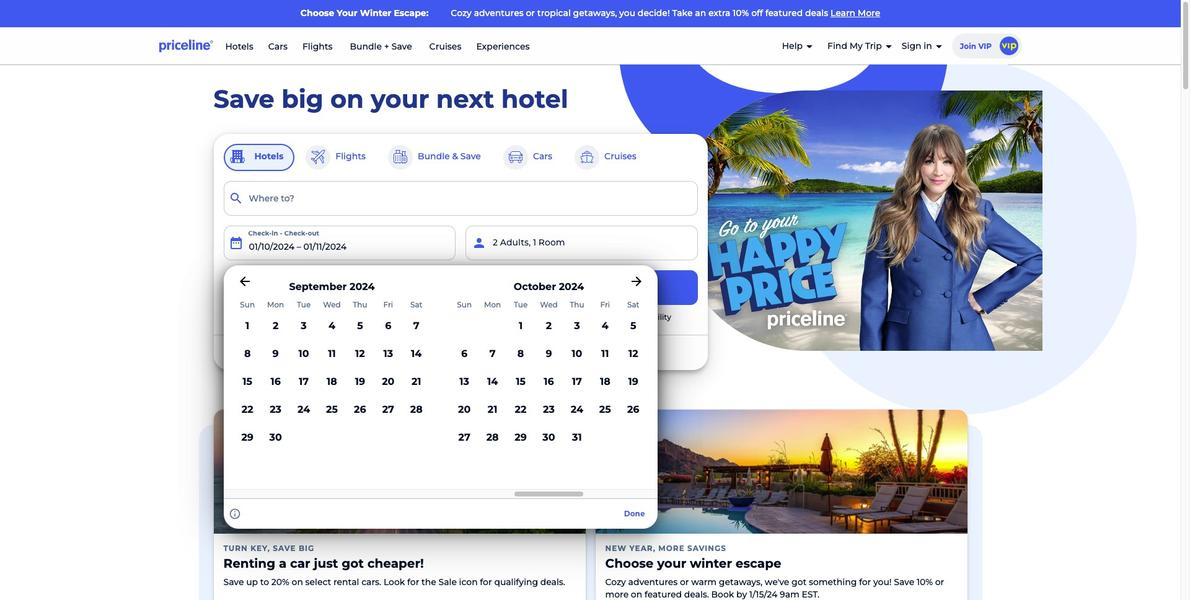 Task type: describe. For each thing, give the bounding box(es) containing it.
18 button for october 2024
[[591, 368, 619, 396]]

1 vertical spatial +
[[284, 281, 289, 293]]

discover where to go with penny!
[[396, 347, 543, 358]]

0 vertical spatial hotels
[[225, 41, 253, 52]]

2 for october
[[546, 320, 552, 332]]

cars.
[[362, 577, 381, 588]]

you!
[[874, 577, 892, 588]]

25 for october 2024
[[600, 404, 611, 415]]

28 for september 2024
[[410, 404, 423, 415]]

we've
[[765, 577, 790, 588]]

0 vertical spatial flights
[[303, 41, 333, 52]]

10 button for october 2024
[[563, 341, 591, 368]]

renting
[[224, 556, 275, 571]]

24 for september 2024
[[298, 404, 310, 415]]

28 for october 2024
[[487, 431, 499, 443]]

16 for october
[[544, 376, 554, 388]]

hotels button
[[224, 144, 295, 171]]

a for car
[[355, 283, 360, 292]]

off
[[752, 7, 763, 19]]

something
[[809, 577, 857, 588]]

flights button
[[305, 144, 377, 171]]

discover
[[396, 347, 433, 358]]

15 button for september
[[233, 368, 262, 396]]

17 button for october 2024
[[563, 368, 591, 396]]

escape
[[736, 556, 782, 571]]

0 vertical spatial on
[[331, 83, 364, 114]]

20 for september 2024
[[382, 376, 395, 388]]

0 vertical spatial adventures
[[474, 7, 524, 19]]

save inside turn key, save big renting a car just got cheaper! save up to 20% on select rental cars. look for the sale icon for qualifying deals.
[[224, 577, 244, 588]]

5 button for september 2024
[[346, 313, 374, 341]]

key,
[[251, 544, 270, 553]]

my
[[850, 40, 863, 52]]

save inside "new year, more savings choose your winter escape cozy adventures or warm getaways, we've got something for you! save 10% or more on featured deals. book by 1/15/24 9am est."
[[894, 577, 915, 588]]

cruises button
[[574, 144, 648, 171]]

22 for october 2024
[[515, 404, 527, 415]]

save down 'escape:'
[[392, 41, 412, 52]]

an
[[695, 7, 706, 19]]

2 for september
[[273, 320, 279, 332]]

25 button for october 2024
[[591, 396, 619, 424]]

book a hotel with free cancellation for flexibility
[[492, 312, 671, 322]]

your inside "new year, more savings choose your winter escape cozy adventures or warm getaways, we've got something for you! save 10% or more on featured deals. book by 1/15/24 9am est."
[[657, 556, 687, 571]]

9 button for october
[[535, 341, 563, 368]]

sign
[[902, 40, 922, 52]]

1 for october
[[519, 320, 523, 332]]

2 horizontal spatial or
[[936, 577, 945, 588]]

flights link
[[303, 41, 333, 52]]

sun for september
[[240, 300, 255, 309]]

2 button for october
[[535, 313, 563, 341]]

26 button for october 2024
[[619, 396, 648, 424]]

19 button for october 2024
[[619, 368, 648, 396]]

got inside turn key, save big renting a car just got cheaper! save up to 20% on select rental cars. look for the sale icon for qualifying deals.
[[342, 556, 364, 571]]

cars button
[[502, 144, 564, 171]]

warm
[[691, 577, 717, 588]]

27 button for september 2024
[[374, 396, 402, 424]]

17 for october 2024
[[572, 376, 582, 388]]

find your hotel button
[[466, 270, 698, 305]]

hotels link
[[225, 41, 253, 52]]

find my trip
[[828, 40, 882, 52]]

savings
[[688, 544, 727, 553]]

8 for october 2024
[[518, 348, 524, 360]]

18 for october 2024
[[600, 376, 611, 388]]

a for hotel
[[514, 312, 518, 322]]

priceline.com home image
[[159, 39, 213, 52]]

save inside button
[[461, 151, 481, 162]]

30 button for september
[[262, 424, 290, 452]]

extra
[[709, 7, 731, 19]]

penny!
[[513, 347, 543, 358]]

winter
[[360, 7, 392, 19]]

17 for september 2024
[[299, 376, 309, 388]]

8 button for october
[[507, 341, 535, 368]]

7 for september 2024
[[413, 320, 420, 332]]

cars inside button
[[533, 151, 553, 162]]

find my trip button
[[828, 30, 892, 62]]

deals
[[805, 7, 829, 19]]

cancellation
[[577, 312, 623, 322]]

october 2024
[[514, 281, 584, 292]]

9am
[[780, 589, 800, 600]]

got inside "new year, more savings choose your winter escape cozy adventures or warm getaways, we've got something for you! save 10% or more on featured deals. book by 1/15/24 9am est."
[[792, 577, 807, 588]]

5 button for october 2024
[[619, 313, 648, 341]]

turn
[[224, 544, 248, 553]]

save
[[273, 544, 296, 553]]

7 button for october 2024
[[479, 341, 507, 368]]

1/15/24
[[750, 589, 778, 600]]

14 for october 2024
[[487, 376, 498, 388]]

12 button for september 2024
[[346, 341, 374, 368]]

help
[[782, 40, 803, 52]]

just
[[314, 556, 338, 571]]

experiences
[[476, 41, 530, 52]]

your for find
[[568, 281, 591, 293]]

find your hotel
[[542, 281, 622, 293]]

the
[[422, 577, 436, 588]]

choose your winter escape:
[[301, 7, 431, 19]]

hotels inside button
[[255, 151, 284, 162]]

0 horizontal spatial cars
[[268, 41, 288, 52]]

help button
[[782, 30, 813, 62]]

october
[[514, 281, 556, 292]]

0 vertical spatial cozy
[[451, 7, 472, 19]]

est.
[[802, 589, 820, 600]]

new year, more savings choose your winter escape cozy adventures or warm getaways, we've got something for you! save 10% or more on featured deals. book by 1/15/24 9am est.
[[606, 544, 945, 600]]

1 button for october
[[507, 313, 535, 341]]

discover where to go with penny! button
[[378, 346, 543, 361]]

tue for september
[[297, 300, 311, 309]]

show july 2024 image
[[237, 274, 252, 289]]

join vip
[[960, 41, 992, 51]]

6 button for september 2024
[[374, 313, 402, 341]]

0 vertical spatial getaways,
[[573, 7, 617, 19]]

25 for september 2024
[[326, 404, 338, 415]]

23 for september
[[270, 404, 282, 415]]

go
[[477, 347, 489, 358]]

2024 for october 2024
[[559, 281, 584, 292]]

19 button for september 2024
[[346, 368, 374, 396]]

15 for october
[[516, 376, 526, 388]]

vip
[[979, 41, 992, 51]]

save big on your next hotel
[[214, 83, 568, 114]]

up
[[246, 577, 258, 588]]

icon
[[459, 577, 478, 588]]

0 vertical spatial car
[[362, 283, 374, 292]]

13 button for october 2024
[[450, 368, 479, 396]]

where
[[436, 347, 463, 358]]

31
[[572, 431, 582, 443]]

10 for october 2024
[[572, 348, 583, 360]]

1 for september
[[246, 320, 249, 332]]

on inside "new year, more savings choose your winter escape cozy adventures or warm getaways, we've got something for you! save 10% or more on featured deals. book by 1/15/24 9am est."
[[631, 589, 643, 600]]

adventures inside "new year, more savings choose your winter escape cozy adventures or warm getaways, we've got something for you! save 10% or more on featured deals. book by 1/15/24 9am est."
[[629, 577, 678, 588]]

26 for september 2024
[[354, 404, 366, 415]]

add a car
[[335, 283, 374, 292]]

6 button for october 2024
[[450, 341, 479, 368]]

fri for october 2024
[[601, 300, 610, 309]]

15 for september
[[243, 376, 252, 388]]

Where to? field
[[224, 181, 698, 216]]

qualifying
[[494, 577, 538, 588]]

bundle + save link
[[348, 41, 415, 52]]

0 vertical spatial book
[[492, 312, 512, 322]]

23 for october
[[543, 404, 555, 415]]

0 horizontal spatial bundle + save
[[248, 281, 313, 293]]

0 vertical spatial bundle
[[350, 41, 382, 52]]

0 vertical spatial with
[[542, 312, 559, 322]]

join vip link
[[952, 33, 1026, 58]]

look
[[384, 577, 405, 588]]

hotel
[[594, 281, 622, 293]]

cars link
[[268, 41, 288, 52]]

bundle inside bundle & save button
[[418, 151, 450, 162]]

&
[[452, 151, 458, 162]]

14 button for october 2024
[[479, 368, 507, 396]]

0 vertical spatial your
[[371, 83, 429, 114]]

types of travel tab list
[[224, 144, 698, 171]]

more
[[606, 589, 629, 600]]

0 horizontal spatial or
[[526, 7, 535, 19]]

more
[[858, 7, 881, 19]]

big
[[299, 544, 315, 553]]

join
[[960, 41, 977, 51]]

deals. inside "new year, more savings choose your winter escape cozy adventures or warm getaways, we've got something for you! save 10% or more on featured deals. book by 1/15/24 9am est."
[[684, 589, 709, 600]]

sign in button
[[902, 30, 942, 62]]

to inside turn key, save big renting a car just got cheaper! save up to 20% on select rental cars. look for the sale icon for qualifying deals.
[[260, 577, 269, 588]]

sign in
[[902, 40, 932, 52]]

bundle & save
[[418, 151, 481, 162]]

0 horizontal spatial bundle
[[248, 281, 281, 293]]

0 vertical spatial cruises
[[429, 41, 462, 52]]

select
[[305, 577, 331, 588]]

more
[[659, 544, 685, 553]]

next
[[436, 83, 495, 114]]

done
[[624, 509, 645, 518]]

for left the
[[407, 577, 419, 588]]

4 button for october 2024
[[591, 313, 619, 341]]

29 button for october
[[507, 424, 535, 452]]

deals. inside turn key, save big renting a car just got cheaper! save up to 20% on select rental cars. look for the sale icon for qualifying deals.
[[541, 577, 565, 588]]

0 horizontal spatial 10%
[[733, 7, 749, 19]]

year,
[[630, 544, 656, 553]]

show october 2024 image
[[629, 274, 644, 289]]

for inside "new year, more savings choose your winter escape cozy adventures or warm getaways, we've got something for you! save 10% or more on featured deals. book by 1/15/24 9am est."
[[859, 577, 871, 588]]

13 for september 2024
[[383, 348, 393, 360]]

11 button for october 2024
[[591, 341, 619, 368]]

free
[[561, 312, 575, 322]]



Task type: locate. For each thing, give the bounding box(es) containing it.
0 horizontal spatial 30 button
[[262, 424, 290, 452]]

2 16 button from the left
[[535, 368, 563, 396]]

your left hotel
[[568, 281, 591, 293]]

0 vertical spatial hotel
[[502, 83, 568, 114]]

0 horizontal spatial 13 button
[[374, 341, 402, 368]]

for right icon on the left bottom of page
[[480, 577, 492, 588]]

2 wed from the left
[[540, 300, 558, 309]]

18 for september 2024
[[327, 376, 337, 388]]

1 12 button from the left
[[346, 341, 374, 368]]

1 horizontal spatial 1
[[519, 320, 523, 332]]

9 button for september
[[262, 341, 290, 368]]

find inside button
[[542, 281, 565, 293]]

0 vertical spatial +
[[384, 41, 389, 52]]

13 down 'discover where to go with penny!' button
[[460, 376, 469, 388]]

deals. right qualifying
[[541, 577, 565, 588]]

0 vertical spatial 28
[[410, 404, 423, 415]]

1 vertical spatial featured
[[645, 589, 682, 600]]

1 3 button from the left
[[290, 313, 318, 341]]

21 button for october 2024
[[479, 396, 507, 424]]

0 vertical spatial 13
[[383, 348, 393, 360]]

got up rental
[[342, 556, 364, 571]]

1 10 button from the left
[[290, 341, 318, 368]]

1 horizontal spatial your
[[568, 281, 591, 293]]

2 4 button from the left
[[591, 313, 619, 341]]

25
[[326, 404, 338, 415], [600, 404, 611, 415]]

add
[[337, 283, 353, 292]]

2 11 button from the left
[[591, 341, 619, 368]]

2
[[273, 320, 279, 332], [546, 320, 552, 332]]

1 button
[[233, 313, 262, 341], [507, 313, 535, 341]]

1 horizontal spatial 25 button
[[591, 396, 619, 424]]

2 5 from the left
[[631, 320, 637, 332]]

8 button for september
[[233, 341, 262, 368]]

9 button
[[262, 341, 290, 368], [535, 341, 563, 368]]

1 5 from the left
[[357, 320, 363, 332]]

26 for october 2024
[[627, 404, 640, 415]]

1 vertical spatial find
[[542, 281, 565, 293]]

1 horizontal spatial 9
[[546, 348, 552, 360]]

2 vertical spatial on
[[631, 589, 643, 600]]

tue for october
[[514, 300, 528, 309]]

2 16 from the left
[[544, 376, 554, 388]]

cheaper!
[[368, 556, 424, 571]]

1 horizontal spatial 30
[[543, 431, 555, 443]]

done button
[[617, 504, 653, 524]]

got up 9am
[[792, 577, 807, 588]]

cozy adventures or tropical getaways, you decide! take an extra 10% off featured deals learn more
[[451, 7, 881, 19]]

experiences link
[[476, 41, 530, 52]]

1 26 from the left
[[354, 404, 366, 415]]

2 1 from the left
[[519, 320, 523, 332]]

16 button for october
[[535, 368, 563, 396]]

1 15 button from the left
[[233, 368, 262, 396]]

0 horizontal spatial 8 button
[[233, 341, 262, 368]]

1 29 from the left
[[241, 431, 254, 443]]

2 29 button from the left
[[507, 424, 535, 452]]

30 button for october
[[535, 424, 563, 452]]

11 for september 2024
[[328, 348, 336, 360]]

23 button
[[262, 396, 290, 424], [535, 396, 563, 424]]

0 vertical spatial deals.
[[541, 577, 565, 588]]

thu down add a car
[[353, 300, 367, 309]]

book up discover where to go with penny!
[[492, 312, 512, 322]]

1 wed from the left
[[323, 300, 341, 309]]

4 right free
[[602, 320, 609, 332]]

13 for october 2024
[[460, 376, 469, 388]]

save left up at the bottom of the page
[[224, 577, 244, 588]]

or left warm
[[680, 577, 689, 588]]

0 horizontal spatial 5
[[357, 320, 363, 332]]

1 18 button from the left
[[318, 368, 346, 396]]

2 mon from the left
[[484, 300, 501, 309]]

1 thu from the left
[[353, 300, 367, 309]]

1 sun from the left
[[240, 300, 255, 309]]

choose inside "new year, more savings choose your winter escape cozy adventures or warm getaways, we've got something for you! save 10% or more on featured deals. book by 1/15/24 9am est."
[[606, 556, 654, 571]]

19
[[355, 376, 365, 388], [628, 376, 639, 388]]

mon for october
[[484, 300, 501, 309]]

2024
[[350, 281, 375, 292], [559, 281, 584, 292]]

0 horizontal spatial 29 button
[[233, 424, 262, 452]]

+
[[384, 41, 389, 52], [284, 281, 289, 293]]

a right add
[[355, 283, 360, 292]]

5 down add a car
[[357, 320, 363, 332]]

0 horizontal spatial 11 button
[[318, 341, 346, 368]]

1 horizontal spatial 23 button
[[535, 396, 563, 424]]

sat up discover
[[410, 300, 423, 309]]

save right you!
[[894, 577, 915, 588]]

1 horizontal spatial or
[[680, 577, 689, 588]]

8 for september 2024
[[244, 348, 251, 360]]

2 19 button from the left
[[619, 368, 648, 396]]

9 for september
[[273, 348, 279, 360]]

27 button for october 2024
[[450, 424, 479, 452]]

1 horizontal spatial bundle + save
[[348, 41, 415, 52]]

traveler selection text field
[[466, 225, 698, 260]]

hotel down october
[[520, 312, 540, 322]]

10% left off
[[733, 7, 749, 19]]

find for find your hotel
[[542, 281, 565, 293]]

21 down discover
[[412, 376, 421, 388]]

0 horizontal spatial getaways,
[[573, 7, 617, 19]]

3 for october 2024
[[574, 320, 580, 332]]

1 9 button from the left
[[262, 341, 290, 368]]

3 button down the september on the top
[[290, 313, 318, 341]]

1 3 from the left
[[301, 320, 307, 332]]

1 horizontal spatial 17 button
[[563, 368, 591, 396]]

1 15 from the left
[[243, 376, 252, 388]]

8
[[244, 348, 251, 360], [518, 348, 524, 360]]

20 button for september 2024
[[374, 368, 402, 396]]

14 for september 2024
[[411, 348, 422, 360]]

0 vertical spatial your
[[337, 7, 358, 19]]

2 26 from the left
[[627, 404, 640, 415]]

decide!
[[638, 7, 670, 19]]

on right 20%
[[292, 577, 303, 588]]

0 horizontal spatial a
[[279, 556, 287, 571]]

4 button down september 2024
[[318, 313, 346, 341]]

2024 right the september on the top
[[350, 281, 375, 292]]

2 29 from the left
[[515, 431, 527, 443]]

14 left where
[[411, 348, 422, 360]]

0 horizontal spatial 7 button
[[402, 313, 431, 341]]

1 vertical spatial getaways,
[[719, 577, 763, 588]]

1 horizontal spatial find
[[828, 40, 848, 52]]

1 horizontal spatial thu
[[570, 300, 584, 309]]

find for find my trip
[[828, 40, 848, 52]]

27 for october 2024
[[459, 431, 471, 443]]

1 18 from the left
[[327, 376, 337, 388]]

3 down find your hotel button
[[574, 320, 580, 332]]

1 12 from the left
[[355, 348, 365, 360]]

21 button down the go
[[479, 396, 507, 424]]

2 12 from the left
[[629, 348, 638, 360]]

with right the go
[[491, 347, 511, 358]]

your down more
[[657, 556, 687, 571]]

2 15 button from the left
[[507, 368, 535, 396]]

21 down the go
[[488, 404, 498, 415]]

20 button down 'discover where to go with penny!' button
[[450, 396, 479, 424]]

3 button down find your hotel button
[[563, 313, 591, 341]]

3 for september 2024
[[301, 320, 307, 332]]

2 30 from the left
[[543, 431, 555, 443]]

0 vertical spatial featured
[[766, 7, 803, 19]]

6 button up discover
[[374, 313, 402, 341]]

2 10 button from the left
[[563, 341, 591, 368]]

1 25 button from the left
[[318, 396, 346, 424]]

30 for october
[[543, 431, 555, 443]]

2 25 button from the left
[[591, 396, 619, 424]]

choose down year,
[[606, 556, 654, 571]]

1 1 button from the left
[[233, 313, 262, 341]]

you
[[620, 7, 636, 19]]

1 horizontal spatial 3 button
[[563, 313, 591, 341]]

bundle + save
[[348, 41, 415, 52], [248, 281, 313, 293]]

13 left discover
[[383, 348, 393, 360]]

1 horizontal spatial book
[[712, 589, 734, 600]]

0 horizontal spatial 24
[[298, 404, 310, 415]]

cruises link
[[429, 41, 462, 52]]

sun up discover where to go with penny!
[[457, 300, 472, 309]]

wed down september 2024
[[323, 300, 341, 309]]

2 2024 from the left
[[559, 281, 584, 292]]

learn
[[831, 7, 856, 19]]

2 11 from the left
[[602, 348, 609, 360]]

11 button for september 2024
[[318, 341, 346, 368]]

21 for october 2024
[[488, 404, 498, 415]]

23 button for september
[[262, 396, 290, 424]]

6 for september 2024
[[385, 320, 392, 332]]

20%
[[271, 577, 289, 588]]

cozy inside "new year, more savings choose your winter escape cozy adventures or warm getaways, we've got something for you! save 10% or more on featured deals. book by 1/15/24 9am est."
[[606, 577, 626, 588]]

to right up at the bottom of the page
[[260, 577, 269, 588]]

adventures up "experiences" link
[[474, 7, 524, 19]]

6 button
[[374, 313, 402, 341], [450, 341, 479, 368]]

25 button for september 2024
[[318, 396, 346, 424]]

2 button down the september on the top
[[262, 313, 290, 341]]

12 button for october 2024
[[619, 341, 648, 368]]

1 mon from the left
[[267, 300, 284, 309]]

9 for october
[[546, 348, 552, 360]]

on right big on the left of the page
[[331, 83, 364, 114]]

car right add
[[362, 283, 374, 292]]

2 button up penny!
[[535, 313, 563, 341]]

deals. down warm
[[684, 589, 709, 600]]

23
[[270, 404, 282, 415], [543, 404, 555, 415]]

1 horizontal spatial 5
[[631, 320, 637, 332]]

1 button down the show july 2024 icon
[[233, 313, 262, 341]]

tropical
[[538, 7, 571, 19]]

7 right the go
[[490, 348, 496, 360]]

1 9 from the left
[[273, 348, 279, 360]]

for
[[625, 312, 636, 322], [407, 577, 419, 588], [480, 577, 492, 588], [859, 577, 871, 588]]

sun
[[240, 300, 255, 309], [457, 300, 472, 309]]

1 22 from the left
[[242, 404, 253, 415]]

1 vertical spatial car
[[290, 556, 310, 571]]

bundle down choose your winter escape:
[[350, 41, 382, 52]]

1 5 button from the left
[[346, 313, 374, 341]]

10% inside "new year, more savings choose your winter escape cozy adventures or warm getaways, we've got something for you! save 10% or more on featured deals. book by 1/15/24 9am est."
[[917, 577, 933, 588]]

choose
[[301, 7, 334, 19], [606, 556, 654, 571]]

or right you!
[[936, 577, 945, 588]]

1 24 from the left
[[298, 404, 310, 415]]

book left by
[[712, 589, 734, 600]]

0 horizontal spatial 6
[[385, 320, 392, 332]]

0 horizontal spatial 24 button
[[290, 396, 318, 424]]

1 horizontal spatial 8 button
[[507, 341, 535, 368]]

17 button for september 2024
[[290, 368, 318, 396]]

bundle & save button
[[387, 144, 492, 171]]

12 for september 2024
[[355, 348, 365, 360]]

3 button for october 2024
[[563, 313, 591, 341]]

2024 up free
[[559, 281, 584, 292]]

30
[[269, 431, 282, 443], [543, 431, 555, 443]]

sale
[[439, 577, 457, 588]]

0 vertical spatial 6
[[385, 320, 392, 332]]

new
[[606, 544, 627, 553]]

with left free
[[542, 312, 559, 322]]

thu for september 2024
[[353, 300, 367, 309]]

17 button
[[290, 368, 318, 396], [563, 368, 591, 396]]

10%
[[733, 7, 749, 19], [917, 577, 933, 588]]

1 horizontal spatial 23
[[543, 404, 555, 415]]

+ down 'winter'
[[384, 41, 389, 52]]

7 button up discover
[[402, 313, 431, 341]]

29 for october
[[515, 431, 527, 443]]

12 button
[[346, 341, 374, 368], [619, 341, 648, 368]]

featured right off
[[766, 7, 803, 19]]

1 vertical spatial 28
[[487, 431, 499, 443]]

1 1 from the left
[[246, 320, 249, 332]]

10 button for september 2024
[[290, 341, 318, 368]]

20 button
[[374, 368, 402, 396], [450, 396, 479, 424]]

2 18 button from the left
[[591, 368, 619, 396]]

28
[[410, 404, 423, 415], [487, 431, 499, 443]]

23 button for october
[[535, 396, 563, 424]]

11 for october 2024
[[602, 348, 609, 360]]

15 button
[[233, 368, 262, 396], [507, 368, 535, 396]]

10% right you!
[[917, 577, 933, 588]]

by
[[737, 589, 747, 600]]

2 17 from the left
[[572, 376, 582, 388]]

3 down the september on the top
[[301, 320, 307, 332]]

7 button for september 2024
[[402, 313, 431, 341]]

12 down flexibility
[[629, 348, 638, 360]]

tue down october
[[514, 300, 528, 309]]

29 for september
[[241, 431, 254, 443]]

sat down show october 2024 image
[[627, 300, 640, 309]]

2 5 button from the left
[[619, 313, 648, 341]]

1 vertical spatial hotels
[[255, 151, 284, 162]]

19 for september 2024
[[355, 376, 365, 388]]

2 fri from the left
[[601, 300, 610, 309]]

1 17 button from the left
[[290, 368, 318, 396]]

thu up book a hotel with free cancellation for flexibility
[[570, 300, 584, 309]]

2 2 from the left
[[546, 320, 552, 332]]

save down hotels link
[[214, 83, 275, 114]]

1 horizontal spatial 12 button
[[619, 341, 648, 368]]

2 button for september
[[262, 313, 290, 341]]

1 10 from the left
[[299, 348, 309, 360]]

4 for october 2024
[[602, 320, 609, 332]]

car inside turn key, save big renting a car just got cheaper! save up to 20% on select rental cars. look for the sale icon for qualifying deals.
[[290, 556, 310, 571]]

0 horizontal spatial 23 button
[[262, 396, 290, 424]]

bundle left &
[[418, 151, 450, 162]]

27 for september 2024
[[382, 404, 394, 415]]

14 button for september 2024
[[402, 341, 431, 368]]

2 8 from the left
[[518, 348, 524, 360]]

0 vertical spatial 14
[[411, 348, 422, 360]]

or left tropical
[[526, 7, 535, 19]]

escape:
[[394, 7, 429, 19]]

hotel up the cars button
[[502, 83, 568, 114]]

choose up the flights link
[[301, 7, 334, 19]]

0 horizontal spatial 20
[[382, 376, 395, 388]]

2 12 button from the left
[[619, 341, 648, 368]]

1 2 from the left
[[273, 320, 279, 332]]

book
[[492, 312, 512, 322], [712, 589, 734, 600]]

vip badge icon image
[[1000, 36, 1019, 55]]

1 horizontal spatial 20 button
[[450, 396, 479, 424]]

wed for october
[[540, 300, 558, 309]]

5 button down add a car
[[346, 313, 374, 341]]

1 23 button from the left
[[262, 396, 290, 424]]

5 for october 2024
[[631, 320, 637, 332]]

2 24 button from the left
[[563, 396, 591, 424]]

1 horizontal spatial bundle
[[350, 41, 382, 52]]

1 30 from the left
[[269, 431, 282, 443]]

to
[[466, 347, 475, 358], [260, 577, 269, 588]]

29 button
[[233, 424, 262, 452], [507, 424, 535, 452]]

1 11 button from the left
[[318, 341, 346, 368]]

0 horizontal spatial 28 button
[[402, 396, 431, 424]]

16 button
[[262, 368, 290, 396], [535, 368, 563, 396]]

22 for september 2024
[[242, 404, 253, 415]]

2 22 button from the left
[[507, 396, 535, 424]]

2 26 button from the left
[[619, 396, 648, 424]]

winter
[[690, 556, 732, 571]]

1 30 button from the left
[[262, 424, 290, 452]]

2 8 button from the left
[[507, 341, 535, 368]]

5 left flexibility
[[631, 320, 637, 332]]

find up free
[[542, 281, 565, 293]]

22 button for october
[[507, 396, 535, 424]]

getaways,
[[573, 7, 617, 19], [719, 577, 763, 588]]

+ left the september on the top
[[284, 281, 289, 293]]

2 sat from the left
[[627, 300, 640, 309]]

to inside 'discover where to go with penny!' button
[[466, 347, 475, 358]]

1 2 button from the left
[[262, 313, 290, 341]]

0 horizontal spatial 2 button
[[262, 313, 290, 341]]

2 9 from the left
[[546, 348, 552, 360]]

1 horizontal spatial 2 button
[[535, 313, 563, 341]]

flexibility
[[638, 312, 671, 322]]

1 horizontal spatial +
[[384, 41, 389, 52]]

4 button right free
[[591, 313, 619, 341]]

1 horizontal spatial 6
[[461, 348, 468, 360]]

featured right more
[[645, 589, 682, 600]]

tue down the september on the top
[[297, 300, 311, 309]]

2 22 from the left
[[515, 404, 527, 415]]

2 19 from the left
[[628, 376, 639, 388]]

2 15 from the left
[[516, 376, 526, 388]]

tue
[[297, 300, 311, 309], [514, 300, 528, 309]]

3
[[301, 320, 307, 332], [574, 320, 580, 332]]

2 9 button from the left
[[535, 341, 563, 368]]

getaways, up by
[[719, 577, 763, 588]]

2 3 button from the left
[[563, 313, 591, 341]]

1 vertical spatial on
[[292, 577, 303, 588]]

find
[[828, 40, 848, 52], [542, 281, 565, 293]]

2 23 button from the left
[[535, 396, 563, 424]]

Check-in - Check-out field
[[224, 225, 456, 260]]

on inside turn key, save big renting a car just got cheaper! save up to 20% on select rental cars. look for the sale icon for qualifying deals.
[[292, 577, 303, 588]]

to left the go
[[466, 347, 475, 358]]

rental
[[334, 577, 359, 588]]

1 horizontal spatial 14
[[487, 376, 498, 388]]

getaways, inside "new year, more savings choose your winter escape cozy adventures or warm getaways, we've got something for you! save 10% or more on featured deals. book by 1/15/24 9am est."
[[719, 577, 763, 588]]

0 vertical spatial 7
[[413, 320, 420, 332]]

13 button for september 2024
[[374, 341, 402, 368]]

0 horizontal spatial 12 button
[[346, 341, 374, 368]]

0 horizontal spatial 2024
[[350, 281, 375, 292]]

on right more
[[631, 589, 643, 600]]

1 16 from the left
[[271, 376, 281, 388]]

2 24 from the left
[[571, 404, 584, 415]]

14 button left where
[[402, 341, 431, 368]]

12 button down flexibility
[[619, 341, 648, 368]]

1 vertical spatial cars
[[533, 151, 553, 162]]

0 vertical spatial choose
[[301, 7, 334, 19]]

cruises inside cruises button
[[605, 151, 637, 162]]

0 horizontal spatial 21
[[412, 376, 421, 388]]

4 for september 2024
[[329, 320, 335, 332]]

0 horizontal spatial find
[[542, 281, 565, 293]]

14 button down the go
[[479, 368, 507, 396]]

1 vertical spatial hotel
[[520, 312, 540, 322]]

0 horizontal spatial deals.
[[541, 577, 565, 588]]

6 button right discover
[[450, 341, 479, 368]]

28 button
[[402, 396, 431, 424], [479, 424, 507, 452]]

cozy up the cruises 'link'
[[451, 7, 472, 19]]

2 vertical spatial a
[[279, 556, 287, 571]]

take
[[672, 7, 693, 19]]

1 19 button from the left
[[346, 368, 374, 396]]

1 2024 from the left
[[350, 281, 375, 292]]

28 button for october 2024
[[479, 424, 507, 452]]

1 horizontal spatial 6 button
[[450, 341, 479, 368]]

wed down october 2024
[[540, 300, 558, 309]]

1 horizontal spatial choose
[[606, 556, 654, 571]]

1 23 from the left
[[270, 404, 282, 415]]

flights inside flights button
[[336, 151, 366, 162]]

19 for october 2024
[[628, 376, 639, 388]]

1 horizontal spatial 8
[[518, 348, 524, 360]]

1 button up penny!
[[507, 313, 535, 341]]

21
[[412, 376, 421, 388], [488, 404, 498, 415]]

1 horizontal spatial 7
[[490, 348, 496, 360]]

for left you!
[[859, 577, 871, 588]]

26 button for september 2024
[[346, 396, 374, 424]]

26 button
[[346, 396, 374, 424], [619, 396, 648, 424]]

0 horizontal spatial 16
[[271, 376, 281, 388]]

7 up discover
[[413, 320, 420, 332]]

1 horizontal spatial 7 button
[[479, 341, 507, 368]]

turn key, save big renting a car just got cheaper! save up to 20% on select rental cars. look for the sale icon for qualifying deals.
[[224, 544, 565, 588]]

0 horizontal spatial flights
[[303, 41, 333, 52]]

5 for september 2024
[[357, 320, 363, 332]]

adventures down year,
[[629, 577, 678, 588]]

27
[[382, 404, 394, 415], [459, 431, 471, 443]]

1 22 button from the left
[[233, 396, 262, 424]]

2 17 button from the left
[[563, 368, 591, 396]]

14 down the go
[[487, 376, 498, 388]]

0 horizontal spatial 15 button
[[233, 368, 262, 396]]

1 horizontal spatial sat
[[627, 300, 640, 309]]

trip
[[865, 40, 882, 52]]

2 1 button from the left
[[507, 313, 535, 341]]

2 10 from the left
[[572, 348, 583, 360]]

1 fri from the left
[[384, 300, 393, 309]]

2024 for september 2024
[[350, 281, 375, 292]]

sun down the show july 2024 icon
[[240, 300, 255, 309]]

1 horizontal spatial 12
[[629, 348, 638, 360]]

getaways, left the you
[[573, 7, 617, 19]]

2 2 button from the left
[[535, 313, 563, 341]]

1 19 from the left
[[355, 376, 365, 388]]

1 vertical spatial to
[[260, 577, 269, 588]]

12 button left discover
[[346, 341, 374, 368]]

1 4 from the left
[[329, 320, 335, 332]]

20 for october 2024
[[458, 404, 471, 415]]

24 button for september 2024
[[290, 396, 318, 424]]

1 17 from the left
[[299, 376, 309, 388]]

1 sat from the left
[[410, 300, 423, 309]]

28 button for september 2024
[[402, 396, 431, 424]]

1 tue from the left
[[297, 300, 311, 309]]

20
[[382, 376, 395, 388], [458, 404, 471, 415]]

2 sun from the left
[[457, 300, 472, 309]]

your left 'winter'
[[337, 7, 358, 19]]

16
[[271, 376, 281, 388], [544, 376, 554, 388]]

5 button down show october 2024 image
[[619, 313, 648, 341]]

30 for september
[[269, 431, 282, 443]]

2 4 from the left
[[602, 320, 609, 332]]

2 25 from the left
[[600, 404, 611, 415]]

for left flexibility
[[625, 312, 636, 322]]

1 horizontal spatial 16 button
[[535, 368, 563, 396]]

save left add
[[291, 281, 313, 293]]

21 for september 2024
[[412, 376, 421, 388]]

0 horizontal spatial got
[[342, 556, 364, 571]]

0 horizontal spatial 3 button
[[290, 313, 318, 341]]

13
[[383, 348, 393, 360], [460, 376, 469, 388]]

2 3 from the left
[[574, 320, 580, 332]]

0 horizontal spatial 4
[[329, 320, 335, 332]]

thu for october 2024
[[570, 300, 584, 309]]

your inside find your hotel button
[[568, 281, 591, 293]]

adventures
[[474, 7, 524, 19], [629, 577, 678, 588]]

1 vertical spatial deals.
[[684, 589, 709, 600]]

big
[[282, 83, 324, 114]]

0 horizontal spatial cruises
[[429, 41, 462, 52]]

sat for october 2024
[[627, 300, 640, 309]]

0 horizontal spatial 8
[[244, 348, 251, 360]]

1 button for september
[[233, 313, 262, 341]]

with inside button
[[491, 347, 511, 358]]

2 30 button from the left
[[535, 424, 563, 452]]

or
[[526, 7, 535, 19], [680, 577, 689, 588], [936, 577, 945, 588]]

13 button down 'discover where to go with penny!' button
[[450, 368, 479, 396]]

13 button
[[374, 341, 402, 368], [450, 368, 479, 396]]

1 horizontal spatial deals.
[[684, 589, 709, 600]]

1 8 button from the left
[[233, 341, 262, 368]]

31 button
[[563, 424, 591, 452]]

a down october
[[514, 312, 518, 322]]

find inside dropdown button
[[828, 40, 848, 52]]

27 button
[[374, 396, 402, 424], [450, 424, 479, 452]]

21 button for september 2024
[[402, 368, 431, 396]]

hotel
[[502, 83, 568, 114], [520, 312, 540, 322]]

0 horizontal spatial 9
[[273, 348, 279, 360]]

22
[[242, 404, 253, 415], [515, 404, 527, 415]]

7 for october 2024
[[490, 348, 496, 360]]

1 16 button from the left
[[262, 368, 290, 396]]

24 button for october 2024
[[563, 396, 591, 424]]

2 tue from the left
[[514, 300, 528, 309]]

0 horizontal spatial sun
[[240, 300, 255, 309]]

deals.
[[541, 577, 565, 588], [684, 589, 709, 600]]

2 18 from the left
[[600, 376, 611, 388]]

6 for october 2024
[[461, 348, 468, 360]]

bundle
[[350, 41, 382, 52], [418, 151, 450, 162], [248, 281, 281, 293]]

0 horizontal spatial 18 button
[[318, 368, 346, 396]]

fri for september 2024
[[384, 300, 393, 309]]

your down bundle + save link
[[371, 83, 429, 114]]

mon
[[267, 300, 284, 309], [484, 300, 501, 309]]

1 horizontal spatial 10 button
[[563, 341, 591, 368]]

sun for october
[[457, 300, 472, 309]]

2 23 from the left
[[543, 404, 555, 415]]

with
[[542, 312, 559, 322], [491, 347, 511, 358]]

4 button for september 2024
[[318, 313, 346, 341]]

1 26 button from the left
[[346, 396, 374, 424]]

24 for october 2024
[[571, 404, 584, 415]]

in
[[924, 40, 932, 52]]

book inside "new year, more savings choose your winter escape cozy adventures or warm getaways, we've got something for you! save 10% or more on featured deals. book by 1/15/24 9am est."
[[712, 589, 734, 600]]

None field
[[224, 181, 698, 216]]

1 horizontal spatial 10
[[572, 348, 583, 360]]

2 thu from the left
[[570, 300, 584, 309]]

1 horizontal spatial with
[[542, 312, 559, 322]]

0 vertical spatial to
[[466, 347, 475, 358]]

1 24 button from the left
[[290, 396, 318, 424]]

1 horizontal spatial 26 button
[[619, 396, 648, 424]]

car down "big"
[[290, 556, 310, 571]]

12 left discover
[[355, 348, 365, 360]]

11 button
[[318, 341, 346, 368], [591, 341, 619, 368]]

1 vertical spatial cruises
[[605, 151, 637, 162]]

4 down september 2024
[[329, 320, 335, 332]]

0 horizontal spatial 19 button
[[346, 368, 374, 396]]

featured inside "new year, more savings choose your winter escape cozy adventures or warm getaways, we've got something for you! save 10% or more on featured deals. book by 1/15/24 9am est."
[[645, 589, 682, 600]]

save right &
[[461, 151, 481, 162]]

5
[[357, 320, 363, 332], [631, 320, 637, 332]]

a inside turn key, save big renting a car just got cheaper! save up to 20% on select rental cars. look for the sale icon for qualifying deals.
[[279, 556, 287, 571]]

1 25 from the left
[[326, 404, 338, 415]]



